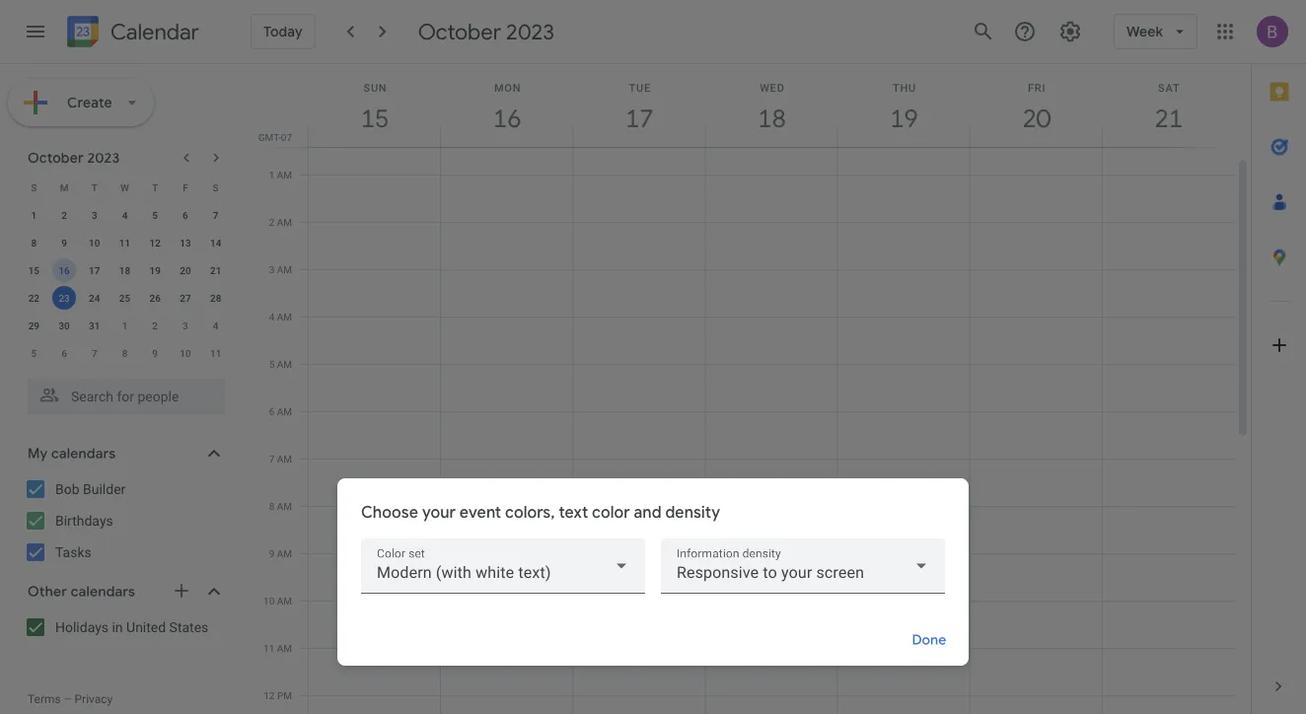 Task type: describe. For each thing, give the bounding box(es) containing it.
builder
[[83, 481, 126, 497]]

am for 1 am
[[277, 169, 292, 181]]

2 column header from the left
[[440, 64, 574, 147]]

27 element
[[174, 286, 197, 310]]

22
[[28, 292, 39, 304]]

other calendars
[[28, 583, 135, 601]]

26 element
[[143, 286, 167, 310]]

30
[[59, 320, 70, 332]]

november 3 element
[[174, 314, 197, 337]]

gmt-07
[[258, 131, 292, 143]]

5 column header from the left
[[837, 64, 971, 147]]

18 element
[[113, 259, 137, 282]]

0 horizontal spatial 2
[[61, 209, 67, 221]]

m
[[60, 182, 69, 193]]

row containing 29
[[19, 312, 231, 339]]

28
[[210, 292, 221, 304]]

19
[[149, 264, 161, 276]]

am for 7 am
[[277, 453, 292, 465]]

row containing 1
[[19, 201, 231, 229]]

1 t from the left
[[92, 182, 97, 193]]

12 for 12
[[149, 237, 161, 249]]

terms link
[[28, 693, 61, 706]]

in
[[112, 619, 123, 635]]

7 for november 7 element
[[92, 347, 97, 359]]

november 1 element
[[113, 314, 137, 337]]

7 column header from the left
[[1102, 64, 1235, 147]]

10 element
[[83, 231, 106, 255]]

12 for 12 pm
[[264, 690, 275, 702]]

10 for 10 am
[[263, 595, 275, 607]]

am for 2 am
[[277, 216, 292, 228]]

event
[[460, 503, 501, 523]]

your
[[422, 503, 456, 523]]

23, today element
[[52, 286, 76, 310]]

10 for 10 element
[[89, 237, 100, 249]]

other calendars button
[[4, 576, 245, 608]]

5 for november 5 element at the left of the page
[[31, 347, 37, 359]]

21 element
[[204, 259, 228, 282]]

14 element
[[204, 231, 228, 255]]

main drawer image
[[24, 20, 47, 43]]

grid containing gmt-07
[[253, 64, 1251, 714]]

my
[[28, 445, 48, 463]]

1 s from the left
[[31, 182, 37, 193]]

1 cell from the left
[[309, 127, 441, 714]]

pm
[[277, 690, 292, 702]]

3 for november 3 element
[[183, 320, 188, 332]]

6 am
[[269, 406, 292, 417]]

23
[[59, 292, 70, 304]]

4 for 'november 4' element
[[213, 320, 219, 332]]

8 for 8 am
[[269, 500, 275, 512]]

row containing s
[[19, 174, 231, 201]]

united
[[126, 619, 166, 635]]

choose your event colors, text color and density
[[361, 503, 720, 523]]

1 horizontal spatial 5
[[152, 209, 158, 221]]

done
[[912, 631, 947, 649]]

12 element
[[143, 231, 167, 255]]

states
[[169, 619, 209, 635]]

8 am
[[269, 500, 292, 512]]

5 am
[[269, 358, 292, 370]]

and
[[634, 503, 662, 523]]

support image
[[1013, 20, 1037, 43]]

privacy
[[75, 693, 113, 706]]

20 element
[[174, 259, 197, 282]]

22 element
[[22, 286, 46, 310]]

31
[[89, 320, 100, 332]]

7 am
[[269, 453, 292, 465]]

16 element
[[52, 259, 76, 282]]

october 2023 grid
[[19, 174, 231, 367]]

row containing 15
[[19, 257, 231, 284]]

2 am
[[269, 216, 292, 228]]

17 element
[[83, 259, 106, 282]]

1 vertical spatial 1
[[31, 209, 37, 221]]

9 for november 9 element
[[152, 347, 158, 359]]

11 for 11 element
[[119, 237, 130, 249]]

6 column header from the left
[[970, 64, 1103, 147]]

am for 5 am
[[277, 358, 292, 370]]

am for 4 am
[[277, 311, 292, 323]]

28 element
[[204, 286, 228, 310]]

11 am
[[263, 642, 292, 654]]

november 8 element
[[113, 341, 137, 365]]

24 element
[[83, 286, 106, 310]]

am for 11 am
[[277, 642, 292, 654]]

color
[[592, 503, 630, 523]]

30 element
[[52, 314, 76, 337]]

11 element
[[113, 231, 137, 255]]

colors,
[[505, 503, 555, 523]]

–
[[64, 693, 72, 706]]

26
[[149, 292, 161, 304]]

19 element
[[143, 259, 167, 282]]

21
[[210, 264, 221, 276]]

november 2 element
[[143, 314, 167, 337]]

calendars for my calendars
[[51, 445, 116, 463]]

row inside grid
[[300, 127, 1235, 714]]

november 7 element
[[83, 341, 106, 365]]



Task type: locate. For each thing, give the bounding box(es) containing it.
1 vertical spatial october
[[28, 149, 84, 167]]

bob
[[55, 481, 79, 497]]

2 vertical spatial 11
[[263, 642, 275, 654]]

0 vertical spatial 11
[[119, 237, 130, 249]]

2 horizontal spatial 11
[[263, 642, 275, 654]]

s right f
[[213, 182, 219, 193]]

9 up 10 am
[[269, 548, 275, 559]]

1 horizontal spatial t
[[152, 182, 158, 193]]

5 inside grid
[[269, 358, 275, 370]]

2 horizontal spatial 6
[[269, 406, 275, 417]]

column header
[[308, 64, 441, 147], [440, 64, 574, 147], [573, 64, 706, 147], [705, 64, 838, 147], [837, 64, 971, 147], [970, 64, 1103, 147], [1102, 64, 1235, 147]]

4
[[122, 209, 128, 221], [269, 311, 275, 323], [213, 320, 219, 332]]

9 for 9 am
[[269, 548, 275, 559]]

1 vertical spatial 8
[[122, 347, 128, 359]]

2 vertical spatial 1
[[122, 320, 128, 332]]

6 down '30' element
[[61, 347, 67, 359]]

1 up "15" element
[[31, 209, 37, 221]]

4 up 5 am
[[269, 311, 275, 323]]

t right 'm'
[[92, 182, 97, 193]]

1 horizontal spatial october 2023
[[418, 18, 554, 45]]

6 am from the top
[[277, 406, 292, 417]]

1 vertical spatial 12
[[264, 690, 275, 702]]

12 up 19
[[149, 237, 161, 249]]

t left f
[[152, 182, 158, 193]]

1 horizontal spatial october
[[418, 18, 501, 45]]

0 horizontal spatial 5
[[31, 347, 37, 359]]

row containing 22
[[19, 284, 231, 312]]

6 down f
[[183, 209, 188, 221]]

terms
[[28, 693, 61, 706]]

11 down 10 am
[[263, 642, 275, 654]]

3 column header from the left
[[573, 64, 706, 147]]

10 am
[[263, 595, 292, 607]]

cell
[[309, 127, 441, 714], [441, 127, 574, 714], [574, 127, 706, 714], [706, 127, 838, 714], [838, 127, 971, 714], [971, 127, 1103, 714], [1103, 127, 1235, 714]]

2 vertical spatial 6
[[269, 406, 275, 417]]

2 horizontal spatial 8
[[269, 500, 275, 512]]

5 for 5 am
[[269, 358, 275, 370]]

am down 07
[[277, 169, 292, 181]]

4 am
[[269, 311, 292, 323]]

2 vertical spatial 9
[[269, 548, 275, 559]]

0 horizontal spatial 10
[[89, 237, 100, 249]]

16
[[59, 264, 70, 276]]

12 pm
[[264, 690, 292, 702]]

calendar element
[[63, 12, 199, 55]]

1 column header from the left
[[308, 64, 441, 147]]

tasks
[[55, 544, 92, 560]]

1 horizontal spatial 8
[[122, 347, 128, 359]]

calendar
[[111, 18, 199, 46]]

1 down gmt-
[[269, 169, 275, 181]]

4 for 4 am
[[269, 311, 275, 323]]

11 inside grid
[[263, 642, 275, 654]]

3 am
[[269, 263, 292, 275]]

0 vertical spatial 6
[[183, 209, 188, 221]]

0 vertical spatial 7
[[213, 209, 219, 221]]

november 11 element
[[204, 341, 228, 365]]

am up 5 am
[[277, 311, 292, 323]]

0 vertical spatial october
[[418, 18, 501, 45]]

16 cell
[[49, 257, 79, 284]]

0 horizontal spatial october 2023
[[28, 149, 120, 167]]

0 horizontal spatial 2023
[[87, 149, 120, 167]]

1 horizontal spatial s
[[213, 182, 219, 193]]

1 horizontal spatial 2
[[152, 320, 158, 332]]

1 vertical spatial 6
[[61, 347, 67, 359]]

12 inside row
[[149, 237, 161, 249]]

11
[[119, 237, 130, 249], [210, 347, 221, 359], [263, 642, 275, 654]]

9 am from the top
[[277, 548, 292, 559]]

am down the 9 am
[[277, 595, 292, 607]]

0 horizontal spatial s
[[31, 182, 37, 193]]

2 down 26 element
[[152, 320, 158, 332]]

0 vertical spatial calendars
[[51, 445, 116, 463]]

am
[[277, 169, 292, 181], [277, 216, 292, 228], [277, 263, 292, 275], [277, 311, 292, 323], [277, 358, 292, 370], [277, 406, 292, 417], [277, 453, 292, 465], [277, 500, 292, 512], [277, 548, 292, 559], [277, 595, 292, 607], [277, 642, 292, 654]]

17
[[89, 264, 100, 276]]

6 for 6 am
[[269, 406, 275, 417]]

s
[[31, 182, 37, 193], [213, 182, 219, 193]]

november 10 element
[[174, 341, 197, 365]]

november 5 element
[[22, 341, 46, 365]]

5 down 29 element at the top left
[[31, 347, 37, 359]]

october 2023
[[418, 18, 554, 45], [28, 149, 120, 167]]

row group
[[19, 201, 231, 367]]

0 horizontal spatial 9
[[61, 237, 67, 249]]

text
[[559, 503, 588, 523]]

4 up 11 element
[[122, 209, 128, 221]]

2 horizontal spatial 2
[[269, 216, 275, 228]]

birthdays
[[55, 513, 113, 529]]

1 horizontal spatial 12
[[264, 690, 275, 702]]

8 down the november 1 element
[[122, 347, 128, 359]]

13
[[180, 237, 191, 249]]

today
[[263, 23, 303, 40]]

november 4 element
[[204, 314, 228, 337]]

1 vertical spatial 11
[[210, 347, 221, 359]]

calendars
[[51, 445, 116, 463], [71, 583, 135, 601]]

5 up the 6 am
[[269, 358, 275, 370]]

0 vertical spatial 1
[[269, 169, 275, 181]]

0 horizontal spatial 6
[[61, 347, 67, 359]]

november 9 element
[[143, 341, 167, 365]]

my calendars list
[[4, 474, 245, 568]]

25 element
[[113, 286, 137, 310]]

row
[[300, 127, 1235, 714], [19, 174, 231, 201], [19, 201, 231, 229], [19, 229, 231, 257], [19, 257, 231, 284], [19, 284, 231, 312], [19, 312, 231, 339], [19, 339, 231, 367]]

am for 3 am
[[277, 263, 292, 275]]

10 up 17
[[89, 237, 100, 249]]

2 s from the left
[[213, 182, 219, 193]]

3 inside grid
[[269, 263, 275, 275]]

1
[[269, 169, 275, 181], [31, 209, 37, 221], [122, 320, 128, 332]]

8 inside grid
[[269, 500, 275, 512]]

11 am from the top
[[277, 642, 292, 654]]

other
[[28, 583, 67, 601]]

1 vertical spatial 3
[[269, 263, 275, 275]]

row containing 5
[[19, 339, 231, 367]]

9 up 16 element in the left of the page
[[61, 237, 67, 249]]

2 horizontal spatial 9
[[269, 548, 275, 559]]

10 up the 11 am
[[263, 595, 275, 607]]

am up pm
[[277, 642, 292, 654]]

calendars for other calendars
[[71, 583, 135, 601]]

am up the 6 am
[[277, 358, 292, 370]]

29 element
[[22, 314, 46, 337]]

11 up 18
[[119, 237, 130, 249]]

choose
[[361, 503, 418, 523]]

23 cell
[[49, 284, 79, 312]]

2 vertical spatial 8
[[269, 500, 275, 512]]

1 horizontal spatial 1
[[122, 320, 128, 332]]

w
[[120, 182, 129, 193]]

am for 6 am
[[277, 406, 292, 417]]

0 vertical spatial 9
[[61, 237, 67, 249]]

1 vertical spatial 7
[[92, 347, 97, 359]]

25
[[119, 292, 130, 304]]

9 down november 2 "element"
[[152, 347, 158, 359]]

10
[[89, 237, 100, 249], [180, 347, 191, 359], [263, 595, 275, 607]]

0 horizontal spatial 12
[[149, 237, 161, 249]]

2 for 2 am
[[269, 216, 275, 228]]

4 am from the top
[[277, 311, 292, 323]]

4 cell from the left
[[706, 127, 838, 714]]

12
[[149, 237, 161, 249], [264, 690, 275, 702]]

terms – privacy
[[28, 693, 113, 706]]

3 down 27 "element"
[[183, 320, 188, 332]]

20
[[180, 264, 191, 276]]

row containing 8
[[19, 229, 231, 257]]

1 horizontal spatial 6
[[183, 209, 188, 221]]

calendars inside my calendars dropdown button
[[51, 445, 116, 463]]

7
[[213, 209, 219, 221], [92, 347, 97, 359], [269, 453, 275, 465]]

calendar heading
[[107, 18, 199, 46]]

1 horizontal spatial 2023
[[506, 18, 554, 45]]

4 inside grid
[[269, 311, 275, 323]]

10 down november 3 element
[[180, 347, 191, 359]]

t
[[92, 182, 97, 193], [152, 182, 158, 193]]

calendars up bob builder
[[51, 445, 116, 463]]

3 cell from the left
[[574, 127, 706, 714]]

density
[[666, 503, 720, 523]]

7 am from the top
[[277, 453, 292, 465]]

8 up "15" element
[[31, 237, 37, 249]]

grid
[[253, 64, 1251, 714]]

2023
[[506, 18, 554, 45], [87, 149, 120, 167]]

0 horizontal spatial october
[[28, 149, 84, 167]]

2 horizontal spatial 7
[[269, 453, 275, 465]]

12 left pm
[[264, 690, 275, 702]]

am up 8 am
[[277, 453, 292, 465]]

choose your event colors, text color and density dialog
[[337, 478, 969, 666]]

10 inside grid
[[263, 595, 275, 607]]

1 horizontal spatial 9
[[152, 347, 158, 359]]

am down 8 am
[[277, 548, 292, 559]]

november 6 element
[[52, 341, 76, 365]]

1 up november 8 element
[[122, 320, 128, 332]]

my calendars
[[28, 445, 116, 463]]

2 horizontal spatial 1
[[269, 169, 275, 181]]

1 am
[[269, 169, 292, 181]]

bob builder
[[55, 481, 126, 497]]

7 cell from the left
[[1103, 127, 1235, 714]]

am down 2 am
[[277, 263, 292, 275]]

s left 'm'
[[31, 182, 37, 193]]

8 down 7 am
[[269, 500, 275, 512]]

1 horizontal spatial 11
[[210, 347, 221, 359]]

2 inside grid
[[269, 216, 275, 228]]

7 up 8 am
[[269, 453, 275, 465]]

7 inside grid
[[269, 453, 275, 465]]

3 am from the top
[[277, 263, 292, 275]]

3 for 3 am
[[269, 263, 275, 275]]

2 t from the left
[[152, 182, 158, 193]]

2 inside "element"
[[152, 320, 158, 332]]

1 am from the top
[[277, 169, 292, 181]]

my calendars button
[[4, 438, 245, 470]]

7 for 7 am
[[269, 453, 275, 465]]

1 horizontal spatial 10
[[180, 347, 191, 359]]

9 am
[[269, 548, 292, 559]]

calendars up in
[[71, 583, 135, 601]]

0 horizontal spatial 8
[[31, 237, 37, 249]]

am for 9 am
[[277, 548, 292, 559]]

gmt-
[[258, 131, 281, 143]]

2 cell from the left
[[441, 127, 574, 714]]

2 vertical spatial 7
[[269, 453, 275, 465]]

5 cell from the left
[[838, 127, 971, 714]]

27
[[180, 292, 191, 304]]

07
[[281, 131, 292, 143]]

4 down 28 element
[[213, 320, 219, 332]]

11 down 'november 4' element
[[210, 347, 221, 359]]

am up 3 am
[[277, 216, 292, 228]]

6
[[183, 209, 188, 221], [61, 347, 67, 359], [269, 406, 275, 417]]

am for 10 am
[[277, 595, 292, 607]]

0 horizontal spatial 4
[[122, 209, 128, 221]]

15 element
[[22, 259, 46, 282]]

1 vertical spatial calendars
[[71, 583, 135, 601]]

0 horizontal spatial 1
[[31, 209, 37, 221]]

6 inside grid
[[269, 406, 275, 417]]

2 horizontal spatial 4
[[269, 311, 275, 323]]

14
[[210, 237, 221, 249]]

7 up the 14 element
[[213, 209, 219, 221]]

6 cell from the left
[[971, 127, 1103, 714]]

6 for november 6 element
[[61, 347, 67, 359]]

9
[[61, 237, 67, 249], [152, 347, 158, 359], [269, 548, 275, 559]]

2 horizontal spatial 10
[[263, 595, 275, 607]]

7 down 31 element
[[92, 347, 97, 359]]

12 inside grid
[[264, 690, 275, 702]]

0 horizontal spatial t
[[92, 182, 97, 193]]

f
[[183, 182, 188, 193]]

18
[[119, 264, 130, 276]]

2 down 'm'
[[61, 209, 67, 221]]

10 am from the top
[[277, 595, 292, 607]]

1 vertical spatial 9
[[152, 347, 158, 359]]

holidays in united states
[[55, 619, 209, 635]]

0 horizontal spatial 3
[[92, 209, 97, 221]]

0 vertical spatial 12
[[149, 237, 161, 249]]

0 horizontal spatial 7
[[92, 347, 97, 359]]

5 up "12" element at left top
[[152, 209, 158, 221]]

tab list
[[1252, 64, 1306, 659]]

privacy link
[[75, 693, 113, 706]]

11 for 11 am
[[263, 642, 275, 654]]

2 am from the top
[[277, 216, 292, 228]]

3
[[92, 209, 97, 221], [269, 263, 275, 275], [183, 320, 188, 332]]

row group containing 1
[[19, 201, 231, 367]]

today button
[[251, 14, 315, 49]]

24
[[89, 292, 100, 304]]

15
[[28, 264, 39, 276]]

13 element
[[174, 231, 197, 255]]

0 vertical spatial october 2023
[[418, 18, 554, 45]]

am up 7 am
[[277, 406, 292, 417]]

1 vertical spatial 2023
[[87, 149, 120, 167]]

1 for 1 am
[[269, 169, 275, 181]]

8 am from the top
[[277, 500, 292, 512]]

0 vertical spatial 2023
[[506, 18, 554, 45]]

31 element
[[83, 314, 106, 337]]

2 vertical spatial 3
[[183, 320, 188, 332]]

2 vertical spatial 10
[[263, 595, 275, 607]]

5 am from the top
[[277, 358, 292, 370]]

0 vertical spatial 3
[[92, 209, 97, 221]]

1 inside grid
[[269, 169, 275, 181]]

holidays
[[55, 619, 109, 635]]

am for 8 am
[[277, 500, 292, 512]]

october
[[418, 18, 501, 45], [28, 149, 84, 167]]

11 for november 11 element
[[210, 347, 221, 359]]

10 for november 10 element
[[180, 347, 191, 359]]

2 down 1 am
[[269, 216, 275, 228]]

2 horizontal spatial 3
[[269, 263, 275, 275]]

done button
[[898, 617, 961, 664]]

5
[[152, 209, 158, 221], [31, 347, 37, 359], [269, 358, 275, 370]]

1 for the november 1 element
[[122, 320, 128, 332]]

0 horizontal spatial 11
[[119, 237, 130, 249]]

2 horizontal spatial 5
[[269, 358, 275, 370]]

None field
[[361, 539, 645, 594], [661, 539, 945, 594], [361, 539, 645, 594], [661, 539, 945, 594]]

None search field
[[0, 371, 245, 414]]

calendars inside other calendars dropdown button
[[71, 583, 135, 601]]

1 vertical spatial october 2023
[[28, 149, 120, 167]]

0 vertical spatial 8
[[31, 237, 37, 249]]

6 up 7 am
[[269, 406, 275, 417]]

9 inside grid
[[269, 548, 275, 559]]

3 down 2 am
[[269, 263, 275, 275]]

2 for november 2 "element"
[[152, 320, 158, 332]]

am down 7 am
[[277, 500, 292, 512]]

4 column header from the left
[[705, 64, 838, 147]]

1 horizontal spatial 7
[[213, 209, 219, 221]]

0 vertical spatial 10
[[89, 237, 100, 249]]

29
[[28, 320, 39, 332]]

8
[[31, 237, 37, 249], [122, 347, 128, 359], [269, 500, 275, 512]]

2
[[61, 209, 67, 221], [269, 216, 275, 228], [152, 320, 158, 332]]

1 horizontal spatial 3
[[183, 320, 188, 332]]

1 horizontal spatial 4
[[213, 320, 219, 332]]

3 up 10 element
[[92, 209, 97, 221]]

8 for november 8 element
[[122, 347, 128, 359]]

1 vertical spatial 10
[[180, 347, 191, 359]]



Task type: vqa. For each thing, say whether or not it's contained in the screenshot.


